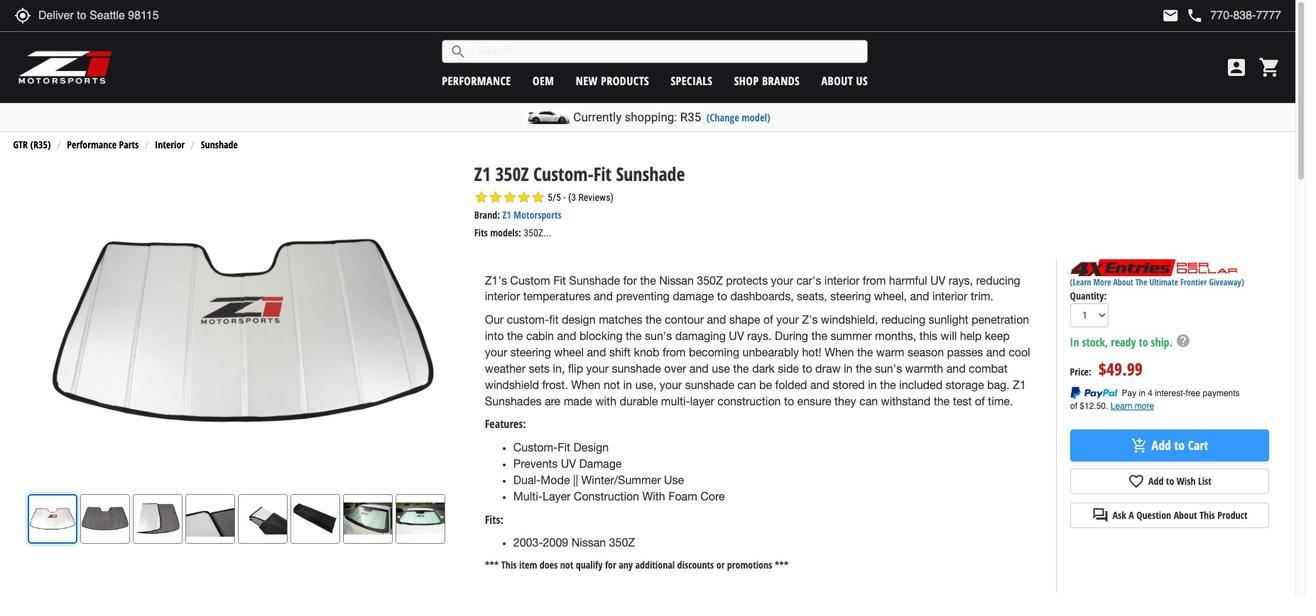 Task type: describe. For each thing, give the bounding box(es) containing it.
1 horizontal spatial in
[[844, 362, 853, 375]]

steering inside z1's custom fit sunshade for the nissan 350z protects your car's interior from harmful uv rays, reducing interior temperatures and preventing damage to dashboards, seats, steering wheel, and interior trim.
[[830, 290, 871, 303]]

currently shopping: r35 (change model)
[[573, 110, 770, 124]]

from inside z1's custom fit sunshade for the nissan 350z protects your car's interior from harmful uv rays, reducing interior temperatures and preventing damage to dashboards, seats, steering wheel, and interior trim.
[[863, 274, 886, 287]]

$49.99
[[1099, 357, 1143, 380]]

test
[[953, 395, 972, 407]]

r35
[[680, 110, 701, 124]]

fits
[[474, 226, 488, 240]]

0 horizontal spatial sunshade
[[612, 362, 661, 375]]

nissan inside z1's custom fit sunshade for the nissan 350z protects your car's interior from harmful uv rays, reducing interior temperatures and preventing damage to dashboards, seats, steering wheel, and interior trim.
[[659, 274, 694, 287]]

promotions
[[727, 558, 772, 572]]

for inside z1's custom fit sunshade for the nissan 350z protects your car's interior from harmful uv rays, reducing interior temperatures and preventing damage to dashboards, seats, steering wheel, and interior trim.
[[623, 274, 637, 287]]

your up during
[[776, 313, 799, 326]]

dual-
[[513, 474, 541, 486]]

to inside z1's custom fit sunshade for the nissan 350z protects your car's interior from harmful uv rays, reducing interior temperatures and preventing damage to dashboards, seats, steering wheel, and interior trim.
[[717, 290, 727, 303]]

brand:
[[474, 208, 500, 222]]

steering inside our custom-fit design matches the contour and shape of your z's windshield, reducing sunlight penetration into the cabin and blocking the sun's damaging uv rays. during the summer months, this will help keep your steering wheel and shift knob from becoming unbearably hot! when the warm season passes and cool weather sets in, flip your sunshade over and use the dark side to draw in the sun's warmth and combat windshield frost. when not in use, your sunshade can be folded and stored in the included storage bag. z1 sunshades are made with durable multi-layer construction to ensure they can withstand the test of time.
[[510, 346, 551, 359]]

sets
[[529, 362, 550, 375]]

with
[[595, 395, 616, 407]]

fit inside z1 350z custom-fit sunshade star star star star star 5/5 - (3 reviews) brand: z1 motorsports fits models: 350z...
[[593, 161, 612, 187]]

in,
[[553, 362, 565, 375]]

over
[[664, 362, 686, 375]]

0 horizontal spatial when
[[571, 378, 600, 391]]

sunshade inside z1's custom fit sunshade for the nissan 350z protects your car's interior from harmful uv rays, reducing interior temperatures and preventing damage to dashboards, seats, steering wheel, and interior trim.
[[569, 274, 620, 287]]

3 star from the left
[[503, 190, 517, 205]]

mode
[[541, 474, 570, 486]]

multi-
[[661, 395, 690, 407]]

into
[[485, 330, 504, 342]]

does
[[540, 558, 558, 572]]

sunshade link
[[201, 138, 238, 152]]

discounts
[[677, 558, 714, 572]]

your down over
[[660, 378, 682, 391]]

new products link
[[576, 73, 649, 88]]

frost.
[[542, 378, 568, 391]]

winter/summer
[[581, 474, 661, 486]]

about us link
[[821, 73, 868, 88]]

about inside the question_answer ask a question about this product
[[1174, 509, 1197, 522]]

1 *** from the left
[[485, 558, 499, 572]]

harmful
[[889, 274, 927, 287]]

summer
[[831, 330, 872, 342]]

custom-
[[507, 313, 549, 326]]

wish
[[1177, 475, 1196, 488]]

specials
[[671, 73, 713, 88]]

z's
[[802, 313, 818, 326]]

Search search field
[[467, 41, 867, 62]]

from inside our custom-fit design matches the contour and shape of your z's windshield, reducing sunlight penetration into the cabin and blocking the sun's damaging uv rays. during the summer months, this will help keep your steering wheel and shift knob from becoming unbearably hot! when the warm season passes and cool weather sets in, flip your sunshade over and use the dark side to draw in the sun's warmth and combat windshield frost. when not in use, your sunshade can be folded and stored in the included storage bag. z1 sunshades are made with durable multi-layer construction to ensure they can withstand the test of time.
[[663, 346, 686, 359]]

z1's custom fit sunshade for the nissan 350z protects your car's interior from harmful uv rays, reducing interior temperatures and preventing damage to dashboards, seats, steering wheel, and interior trim.
[[485, 274, 1020, 303]]

2 star from the left
[[488, 190, 503, 205]]

1 horizontal spatial when
[[825, 346, 854, 359]]

1 vertical spatial not
[[560, 558, 573, 572]]

1 vertical spatial sunshade
[[685, 378, 734, 391]]

0 horizontal spatial can
[[738, 378, 756, 391]]

uv inside z1's custom fit sunshade for the nissan 350z protects your car's interior from harmful uv rays, reducing interior temperatures and preventing damage to dashboards, seats, steering wheel, and interior trim.
[[930, 274, 945, 287]]

new
[[576, 73, 598, 88]]

(change
[[707, 111, 739, 124]]

shop brands link
[[734, 73, 800, 88]]

in
[[1070, 335, 1079, 350]]

add for add to cart
[[1152, 437, 1171, 454]]

to down hot!
[[802, 362, 812, 375]]

about us
[[821, 73, 868, 88]]

seats,
[[797, 290, 827, 303]]

help inside in stock, ready to ship. help
[[1175, 333, 1191, 349]]

your down into
[[485, 346, 507, 359]]

question
[[1136, 509, 1171, 522]]

durable
[[620, 395, 658, 407]]

350z...
[[524, 227, 551, 239]]

the down summer
[[857, 346, 873, 359]]

design
[[574, 441, 609, 454]]

specials link
[[671, 73, 713, 88]]

the right use
[[733, 362, 749, 375]]

bag.
[[987, 378, 1010, 391]]

custom-fit design prevents uv damage dual-mode || winter/summer use multi-layer construction with foam core
[[513, 441, 725, 503]]

shopping:
[[625, 110, 677, 124]]

features:
[[485, 416, 526, 432]]

and down blocking on the left bottom
[[587, 346, 606, 359]]

gtr (r35) link
[[13, 138, 51, 152]]

1 horizontal spatial z1
[[502, 208, 511, 222]]

2 *** from the left
[[775, 558, 789, 572]]

the right into
[[507, 330, 523, 342]]

be
[[759, 378, 772, 391]]

in stock, ready to ship. help
[[1070, 333, 1191, 350]]

help inside our custom-fit design matches the contour and shape of your z's windshield, reducing sunlight penetration into the cabin and blocking the sun's damaging uv rays. during the summer months, this will help keep your steering wheel and shift knob from becoming unbearably hot! when the warm season passes and cool weather sets in, flip your sunshade over and use the dark side to draw in the sun's warmth and combat windshield frost. when not in use, your sunshade can be folded and stored in the included storage bag. z1 sunshades are made with durable multi-layer construction to ensure they can withstand the test of time.
[[960, 330, 982, 342]]

a
[[1129, 509, 1134, 522]]

interior link
[[155, 138, 185, 152]]

dark
[[752, 362, 775, 375]]

this
[[919, 330, 938, 342]]

to inside favorite_border add to wish list
[[1166, 475, 1174, 488]]

they
[[835, 395, 856, 407]]

uv inside our custom-fit design matches the contour and shape of your z's windshield, reducing sunlight penetration into the cabin and blocking the sun's damaging uv rays. during the summer months, this will help keep your steering wheel and shift knob from becoming unbearably hot! when the warm season passes and cool weather sets in, flip your sunshade over and use the dark side to draw in the sun's warmth and combat windshield frost. when not in use, your sunshade can be folded and stored in the included storage bag. z1 sunshades are made with durable multi-layer construction to ensure they can withstand the test of time.
[[729, 330, 744, 342]]

any
[[619, 558, 633, 572]]

(r35)
[[30, 138, 51, 152]]

foam
[[668, 490, 697, 503]]

uv inside custom-fit design prevents uv damage dual-mode || winter/summer use multi-layer construction with foam core
[[561, 457, 576, 470]]

unbearably
[[743, 346, 799, 359]]

4 star from the left
[[517, 190, 531, 205]]

the up stored
[[856, 362, 872, 375]]

1 vertical spatial nissan
[[571, 537, 606, 549]]

use
[[712, 362, 730, 375]]

gtr
[[13, 138, 28, 152]]

performance
[[442, 73, 511, 88]]

damage
[[579, 457, 622, 470]]

2009
[[543, 537, 568, 549]]

quantity:
[[1070, 289, 1107, 303]]

item
[[519, 558, 537, 572]]

account_box link
[[1222, 56, 1251, 79]]

your right the flip
[[586, 362, 609, 375]]

construction
[[574, 490, 639, 503]]

penetration
[[972, 313, 1029, 326]]

product
[[1218, 509, 1247, 522]]

(learn more about the ultimate frontier giveaway)
[[1070, 276, 1244, 289]]

add for add to wish list
[[1148, 475, 1164, 488]]

account_box
[[1225, 56, 1248, 79]]

the up withstand
[[880, 378, 896, 391]]

hot!
[[802, 346, 822, 359]]

side
[[778, 362, 799, 375]]

frontier
[[1180, 276, 1207, 289]]

models:
[[490, 226, 521, 240]]

car's
[[796, 274, 821, 287]]

stored
[[833, 378, 865, 391]]

layer
[[543, 490, 571, 503]]

1 horizontal spatial interior
[[824, 274, 860, 287]]

0 horizontal spatial this
[[501, 558, 517, 572]]

2 horizontal spatial interior
[[932, 290, 968, 303]]

and up damaging
[[707, 313, 726, 326]]

draw
[[815, 362, 841, 375]]



Task type: vqa. For each thing, say whether or not it's contained in the screenshot.
2003-
yes



Task type: locate. For each thing, give the bounding box(es) containing it.
help up passes
[[960, 330, 982, 342]]

1 vertical spatial when
[[571, 378, 600, 391]]

0 horizontal spatial for
[[605, 558, 616, 572]]

fit down currently
[[593, 161, 612, 187]]

mail phone
[[1162, 7, 1203, 24]]

in up stored
[[844, 362, 853, 375]]

uv down shape
[[729, 330, 744, 342]]

0 horizontal spatial steering
[[510, 346, 551, 359]]

0 vertical spatial for
[[623, 274, 637, 287]]

2 horizontal spatial z1
[[1013, 378, 1026, 391]]

sunshade right interior link
[[201, 138, 238, 152]]

z1 right 'bag.'
[[1013, 378, 1026, 391]]

0 vertical spatial reducing
[[976, 274, 1020, 287]]

(learn more about the ultimate frontier giveaway) link
[[1070, 276, 1244, 289]]

trim.
[[971, 290, 993, 303]]

new products
[[576, 73, 649, 88]]

fit up temperatures
[[553, 274, 566, 287]]

from up wheel,
[[863, 274, 886, 287]]

gtr (r35)
[[13, 138, 51, 152]]

steering up windshield,
[[830, 290, 871, 303]]

uv up '||'
[[561, 457, 576, 470]]

0 vertical spatial from
[[863, 274, 886, 287]]

wheel
[[554, 346, 584, 359]]

the
[[1135, 276, 1147, 289]]

0 vertical spatial uv
[[930, 274, 945, 287]]

sunshade up temperatures
[[569, 274, 620, 287]]

wheel,
[[874, 290, 907, 303]]

to left wish
[[1166, 475, 1174, 488]]

question_answer
[[1092, 507, 1109, 524]]

add inside favorite_border add to wish list
[[1148, 475, 1164, 488]]

interior down rays,
[[932, 290, 968, 303]]

*** left item
[[485, 558, 499, 572]]

from
[[863, 274, 886, 287], [663, 346, 686, 359]]

fit
[[549, 313, 559, 326]]

uv left rays,
[[930, 274, 945, 287]]

in left the use,
[[623, 378, 632, 391]]

nissan
[[659, 274, 694, 287], [571, 537, 606, 549]]

1 vertical spatial uv
[[729, 330, 744, 342]]

months,
[[875, 330, 916, 342]]

interior right car's at top right
[[824, 274, 860, 287]]

the
[[640, 274, 656, 287], [646, 313, 662, 326], [507, 330, 523, 342], [626, 330, 642, 342], [811, 330, 827, 342], [857, 346, 873, 359], [733, 362, 749, 375], [856, 362, 872, 375], [880, 378, 896, 391], [934, 395, 950, 407]]

0 horizontal spatial not
[[560, 558, 573, 572]]

2003-
[[513, 537, 543, 549]]

about right question
[[1174, 509, 1197, 522]]

350z inside z1's custom fit sunshade for the nissan 350z protects your car's interior from harmful uv rays, reducing interior temperatures and preventing damage to dashboards, seats, steering wheel, and interior trim.
[[697, 274, 723, 287]]

0 vertical spatial about
[[821, 73, 853, 88]]

0 horizontal spatial from
[[663, 346, 686, 359]]

withstand
[[881, 395, 931, 407]]

1 vertical spatial custom-
[[513, 441, 558, 454]]

z1 motorsports logo image
[[18, 50, 113, 85]]

2 vertical spatial fit
[[558, 441, 570, 454]]

keep
[[985, 330, 1010, 342]]

of right the test
[[975, 395, 985, 407]]

about left the the
[[1113, 276, 1133, 289]]

fit left design
[[558, 441, 570, 454]]

not up with
[[604, 378, 620, 391]]

1 horizontal spatial this
[[1200, 509, 1215, 522]]

z1 up brand:
[[474, 161, 491, 187]]

5/5 -
[[548, 192, 566, 203]]

0 horizontal spatial in
[[623, 378, 632, 391]]

1 horizontal spatial can
[[859, 395, 878, 407]]

sun's down warm
[[875, 362, 902, 375]]

steering up "sets"
[[510, 346, 551, 359]]

star
[[474, 190, 488, 205], [488, 190, 503, 205], [503, 190, 517, 205], [517, 190, 531, 205], [531, 190, 545, 205]]

damaging
[[675, 330, 726, 342]]

add right 'add_shopping_cart'
[[1152, 437, 1171, 454]]

0 horizontal spatial help
[[960, 330, 982, 342]]

1 horizontal spatial help
[[1175, 333, 1191, 349]]

brands
[[762, 73, 800, 88]]

this inside the question_answer ask a question about this product
[[1200, 509, 1215, 522]]

to right damage
[[717, 290, 727, 303]]

1 horizontal spatial nissan
[[659, 274, 694, 287]]

z1 inside our custom-fit design matches the contour and shape of your z's windshield, reducing sunlight penetration into the cabin and blocking the sun's damaging uv rays. during the summer months, this will help keep your steering wheel and shift knob from becoming unbearably hot! when the warm season passes and cool weather sets in, flip your sunshade over and use the dark side to draw in the sun's warmth and combat windshield frost. when not in use, your sunshade can be folded and stored in the included storage bag. z1 sunshades are made with durable multi-layer construction to ensure they can withstand the test of time.
[[1013, 378, 1026, 391]]

to down folded
[[784, 395, 794, 407]]

0 vertical spatial steering
[[830, 290, 871, 303]]

1 horizontal spatial of
[[975, 395, 985, 407]]

1 star from the left
[[474, 190, 488, 205]]

0 vertical spatial can
[[738, 378, 756, 391]]

during
[[775, 330, 808, 342]]

*** this item does not qualify for any additional discounts or promotions ***
[[485, 558, 789, 572]]

when up draw
[[825, 346, 854, 359]]

oem
[[533, 73, 554, 88]]

***
[[485, 558, 499, 572], [775, 558, 789, 572]]

1 vertical spatial fit
[[553, 274, 566, 287]]

in right stored
[[868, 378, 877, 391]]

0 horizontal spatial nissan
[[571, 537, 606, 549]]

our custom-fit design matches the contour and shape of your z's windshield, reducing sunlight penetration into the cabin and blocking the sun's damaging uv rays. during the summer months, this will help keep your steering wheel and shift knob from becoming unbearably hot! when the warm season passes and cool weather sets in, flip your sunshade over and use the dark side to draw in the sun's warmth and combat windshield frost. when not in use, your sunshade can be folded and stored in the included storage bag. z1 sunshades are made with durable multi-layer construction to ensure they can withstand the test of time.
[[485, 313, 1030, 407]]

1 horizontal spatial about
[[1113, 276, 1133, 289]]

the down preventing
[[646, 313, 662, 326]]

your up the dashboards,
[[771, 274, 793, 287]]

reducing up trim.
[[976, 274, 1020, 287]]

fits:
[[485, 512, 503, 527]]

in
[[844, 362, 853, 375], [623, 378, 632, 391], [868, 378, 877, 391]]

0 horizontal spatial reducing
[[881, 313, 926, 326]]

included
[[899, 378, 943, 391]]

5 star from the left
[[531, 190, 545, 205]]

and up ensure at the bottom right of the page
[[810, 378, 830, 391]]

1 horizontal spatial sun's
[[875, 362, 902, 375]]

1 horizontal spatial reducing
[[976, 274, 1020, 287]]

from up over
[[663, 346, 686, 359]]

matches
[[599, 313, 642, 326]]

performance parts link
[[67, 138, 139, 152]]

knob
[[634, 346, 659, 359]]

2 horizontal spatial uv
[[930, 274, 945, 287]]

add inside add_shopping_cart add to cart
[[1152, 437, 1171, 454]]

windshield
[[485, 378, 539, 391]]

design
[[562, 313, 596, 326]]

add right favorite_border
[[1148, 475, 1164, 488]]

made
[[564, 395, 592, 407]]

are
[[545, 395, 561, 407]]

the up hot!
[[811, 330, 827, 342]]

of
[[763, 313, 773, 326], [975, 395, 985, 407]]

0 vertical spatial add
[[1152, 437, 1171, 454]]

to inside add_shopping_cart add to cart
[[1174, 437, 1185, 454]]

1 horizontal spatial not
[[604, 378, 620, 391]]

folded
[[775, 378, 807, 391]]

search
[[450, 43, 467, 60]]

1 vertical spatial about
[[1113, 276, 1133, 289]]

not right does on the left of the page
[[560, 558, 573, 572]]

and up matches
[[594, 290, 613, 303]]

rays.
[[747, 330, 772, 342]]

use
[[664, 474, 684, 486]]

favorite_border add to wish list
[[1128, 473, 1212, 490]]

2 vertical spatial sunshade
[[569, 274, 620, 287]]

performance
[[67, 138, 117, 152]]

0 horizontal spatial sun's
[[645, 330, 672, 342]]

2 vertical spatial uv
[[561, 457, 576, 470]]

sunshade up the use,
[[612, 362, 661, 375]]

contour
[[665, 313, 704, 326]]

0 vertical spatial of
[[763, 313, 773, 326]]

temperatures
[[523, 290, 591, 303]]

qualify
[[576, 558, 603, 572]]

this left product
[[1200, 509, 1215, 522]]

interior
[[155, 138, 185, 152]]

1 horizontal spatial from
[[863, 274, 886, 287]]

1 horizontal spatial steering
[[830, 290, 871, 303]]

and up the wheel
[[557, 330, 576, 342]]

z1 up models:
[[502, 208, 511, 222]]

350z up damage
[[697, 274, 723, 287]]

giveaway)
[[1209, 276, 1244, 289]]

for left any
[[605, 558, 616, 572]]

sun's
[[645, 330, 672, 342], [875, 362, 902, 375]]

the left the test
[[934, 395, 950, 407]]

about left us
[[821, 73, 853, 88]]

0 vertical spatial fit
[[593, 161, 612, 187]]

help
[[960, 330, 982, 342], [1175, 333, 1191, 349]]

1 vertical spatial for
[[605, 558, 616, 572]]

to left ship.
[[1139, 335, 1148, 350]]

0 vertical spatial this
[[1200, 509, 1215, 522]]

2 vertical spatial z1
[[1013, 378, 1026, 391]]

z1 motorsports link
[[502, 208, 562, 222]]

1 vertical spatial this
[[501, 558, 517, 572]]

storage
[[946, 378, 984, 391]]

nissan up damage
[[659, 274, 694, 287]]

2 horizontal spatial in
[[868, 378, 877, 391]]

phone
[[1186, 7, 1203, 24]]

help right ship.
[[1175, 333, 1191, 349]]

the up knob
[[626, 330, 642, 342]]

when up made
[[571, 378, 600, 391]]

||
[[573, 474, 578, 486]]

can right they
[[859, 395, 878, 407]]

and up storage
[[947, 362, 966, 375]]

0 vertical spatial not
[[604, 378, 620, 391]]

your
[[771, 274, 793, 287], [776, 313, 799, 326], [485, 346, 507, 359], [586, 362, 609, 375], [660, 378, 682, 391]]

add_shopping_cart
[[1131, 437, 1148, 454]]

ask
[[1113, 509, 1126, 522]]

350z up any
[[609, 537, 635, 549]]

1 horizontal spatial sunshade
[[685, 378, 734, 391]]

this left item
[[501, 558, 517, 572]]

(learn
[[1070, 276, 1091, 289]]

blocking
[[579, 330, 623, 342]]

z1's
[[485, 274, 507, 287]]

sun's up knob
[[645, 330, 672, 342]]

2 horizontal spatial about
[[1174, 509, 1197, 522]]

for up preventing
[[623, 274, 637, 287]]

layer
[[690, 395, 714, 407]]

0 vertical spatial nissan
[[659, 274, 694, 287]]

reducing
[[976, 274, 1020, 287], [881, 313, 926, 326]]

0 horizontal spatial ***
[[485, 558, 499, 572]]

custom- up "5/5 -"
[[533, 161, 594, 187]]

to inside in stock, ready to ship. help
[[1139, 335, 1148, 350]]

sunshade inside z1 350z custom-fit sunshade star star star star star 5/5 - (3 reviews) brand: z1 motorsports fits models: 350z...
[[616, 161, 685, 187]]

more
[[1093, 276, 1111, 289]]

1 vertical spatial sunshade
[[616, 161, 685, 187]]

the inside z1's custom fit sunshade for the nissan 350z protects your car's interior from harmful uv rays, reducing interior temperatures and preventing damage to dashboards, seats, steering wheel, and interior trim.
[[640, 274, 656, 287]]

0 horizontal spatial 350z
[[495, 161, 529, 187]]

reducing up months,
[[881, 313, 926, 326]]

core
[[700, 490, 725, 503]]

1 vertical spatial reducing
[[881, 313, 926, 326]]

0 horizontal spatial about
[[821, 73, 853, 88]]

2 horizontal spatial 350z
[[697, 274, 723, 287]]

shop brands
[[734, 73, 800, 88]]

0 vertical spatial z1
[[474, 161, 491, 187]]

your inside z1's custom fit sunshade for the nissan 350z protects your car's interior from harmful uv rays, reducing interior temperatures and preventing damage to dashboards, seats, steering wheel, and interior trim.
[[771, 274, 793, 287]]

not inside our custom-fit design matches the contour and shape of your z's windshield, reducing sunlight penetration into the cabin and blocking the sun's damaging uv rays. during the summer months, this will help keep your steering wheel and shift knob from becoming unbearably hot! when the warm season passes and cool weather sets in, flip your sunshade over and use the dark side to draw in the sun's warmth and combat windshield frost. when not in use, your sunshade can be folded and stored in the included storage bag. z1 sunshades are made with durable multi-layer construction to ensure they can withstand the test of time.
[[604, 378, 620, 391]]

fit inside custom-fit design prevents uv damage dual-mode || winter/summer use multi-layer construction with foam core
[[558, 441, 570, 454]]

custom- inside custom-fit design prevents uv damage dual-mode || winter/summer use multi-layer construction with foam core
[[513, 441, 558, 454]]

0 vertical spatial when
[[825, 346, 854, 359]]

1 vertical spatial z1
[[502, 208, 511, 222]]

2 vertical spatial about
[[1174, 509, 1197, 522]]

0 horizontal spatial interior
[[485, 290, 520, 303]]

steering
[[830, 290, 871, 303], [510, 346, 551, 359]]

custom- up prevents
[[513, 441, 558, 454]]

our
[[485, 313, 504, 326]]

1 vertical spatial sun's
[[875, 362, 902, 375]]

use,
[[635, 378, 656, 391]]

multi-
[[513, 490, 543, 503]]

2 vertical spatial 350z
[[609, 537, 635, 549]]

to left cart
[[1174, 437, 1185, 454]]

performance link
[[442, 73, 511, 88]]

1 vertical spatial can
[[859, 395, 878, 407]]

price:
[[1070, 365, 1092, 378]]

1 horizontal spatial ***
[[775, 558, 789, 572]]

interior down z1's
[[485, 290, 520, 303]]

sunshade up the layer
[[685, 378, 734, 391]]

0 vertical spatial sun's
[[645, 330, 672, 342]]

0 vertical spatial custom-
[[533, 161, 594, 187]]

sunshade
[[201, 138, 238, 152], [616, 161, 685, 187], [569, 274, 620, 287]]

0 horizontal spatial uv
[[561, 457, 576, 470]]

of up the rays.
[[763, 313, 773, 326]]

*** right promotions
[[775, 558, 789, 572]]

and down harmful
[[910, 290, 929, 303]]

favorite_border
[[1128, 473, 1145, 490]]

350z inside z1 350z custom-fit sunshade star star star star star 5/5 - (3 reviews) brand: z1 motorsports fits models: 350z...
[[495, 161, 529, 187]]

0 horizontal spatial z1
[[474, 161, 491, 187]]

custom- inside z1 350z custom-fit sunshade star star star star star 5/5 - (3 reviews) brand: z1 motorsports fits models: 350z...
[[533, 161, 594, 187]]

nissan up the qualify
[[571, 537, 606, 549]]

1 vertical spatial steering
[[510, 346, 551, 359]]

weather
[[485, 362, 526, 375]]

1 horizontal spatial for
[[623, 274, 637, 287]]

1 horizontal spatial uv
[[729, 330, 744, 342]]

350z up z1 motorsports link
[[495, 161, 529, 187]]

1 vertical spatial from
[[663, 346, 686, 359]]

1 horizontal spatial 350z
[[609, 537, 635, 549]]

combat
[[969, 362, 1008, 375]]

0 vertical spatial sunshade
[[201, 138, 238, 152]]

0 vertical spatial 350z
[[495, 161, 529, 187]]

0 vertical spatial sunshade
[[612, 362, 661, 375]]

and down keep
[[986, 346, 1005, 359]]

1 vertical spatial add
[[1148, 475, 1164, 488]]

fit inside z1's custom fit sunshade for the nissan 350z protects your car's interior from harmful uv rays, reducing interior temperatures and preventing damage to dashboards, seats, steering wheel, and interior trim.
[[553, 274, 566, 287]]

1 vertical spatial 350z
[[697, 274, 723, 287]]

fit
[[593, 161, 612, 187], [553, 274, 566, 287], [558, 441, 570, 454]]

1 vertical spatial of
[[975, 395, 985, 407]]

shopping_cart link
[[1255, 56, 1281, 79]]

can up construction
[[738, 378, 756, 391]]

sunshade down "shopping:"
[[616, 161, 685, 187]]

reducing inside z1's custom fit sunshade for the nissan 350z protects your car's interior from harmful uv rays, reducing interior temperatures and preventing damage to dashboards, seats, steering wheel, and interior trim.
[[976, 274, 1020, 287]]

and left use
[[690, 362, 709, 375]]

damage
[[673, 290, 714, 303]]

currently
[[573, 110, 622, 124]]

reducing inside our custom-fit design matches the contour and shape of your z's windshield, reducing sunlight penetration into the cabin and blocking the sun's damaging uv rays. during the summer months, this will help keep your steering wheel and shift knob from becoming unbearably hot! when the warm season passes and cool weather sets in, flip your sunshade over and use the dark side to draw in the sun's warmth and combat windshield frost. when not in use, your sunshade can be folded and stored in the included storage bag. z1 sunshades are made with durable multi-layer construction to ensure they can withstand the test of time.
[[881, 313, 926, 326]]

0 horizontal spatial of
[[763, 313, 773, 326]]

add_shopping_cart add to cart
[[1131, 437, 1208, 454]]

the up preventing
[[640, 274, 656, 287]]



